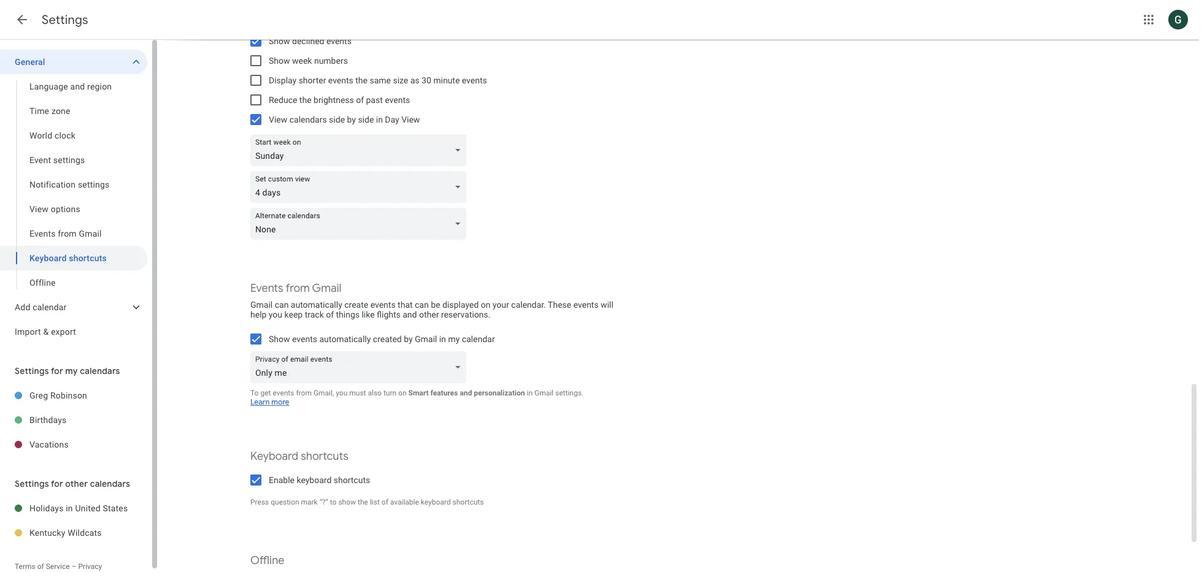 Task type: locate. For each thing, give the bounding box(es) containing it.
holidays in united states
[[29, 504, 128, 514]]

events
[[29, 229, 56, 239], [250, 282, 283, 296]]

2 can from the left
[[415, 300, 429, 310]]

from
[[58, 229, 77, 239], [286, 282, 310, 296], [296, 389, 312, 398]]

1 vertical spatial events
[[250, 282, 283, 296]]

offline up add calendar
[[29, 278, 56, 288]]

of
[[356, 95, 364, 105], [326, 310, 334, 320], [382, 498, 388, 507], [37, 563, 44, 571]]

automatically left create
[[291, 300, 342, 310]]

will
[[601, 300, 613, 310]]

1 horizontal spatial keyboard
[[421, 498, 451, 507]]

events inside "events from gmail gmail can automatically create events that can be displayed on your calendar. these events will help you keep track of things like flights and other reservations."
[[250, 282, 283, 296]]

by down reduce the brightness of past events
[[347, 115, 356, 125]]

for up greg robinson
[[51, 366, 63, 377]]

1 vertical spatial other
[[65, 479, 88, 490]]

view right day
[[401, 115, 420, 125]]

events inside to get events from gmail, you must also turn on smart features and personalization in gmail settings. learn more
[[273, 389, 294, 398]]

on inside "events from gmail gmail can automatically create events that can be displayed on your calendar. these events will help you keep track of things like flights and other reservations."
[[481, 300, 490, 310]]

kentucky wildcats link
[[29, 521, 147, 546]]

0 horizontal spatial on
[[398, 389, 407, 398]]

the down shorter
[[299, 95, 311, 105]]

1 for from the top
[[51, 366, 63, 377]]

on right turn
[[398, 389, 407, 398]]

region
[[87, 82, 112, 91]]

1 horizontal spatial offline
[[250, 554, 284, 568]]

1 show from the top
[[269, 36, 290, 46]]

2 vertical spatial from
[[296, 389, 312, 398]]

1 vertical spatial for
[[51, 479, 63, 490]]

you right help
[[269, 310, 282, 320]]

in inside 'link'
[[66, 504, 73, 514]]

events inside group
[[29, 229, 56, 239]]

keyboard up enable
[[250, 450, 298, 464]]

"?"
[[319, 498, 328, 507]]

calendars down reduce
[[289, 115, 327, 125]]

1 vertical spatial calendar
[[462, 334, 495, 344]]

1 horizontal spatial view
[[269, 115, 287, 125]]

from left gmail,
[[296, 389, 312, 398]]

the left the same
[[355, 75, 368, 85]]

show up the 'display'
[[269, 56, 290, 66]]

other inside "events from gmail gmail can automatically create events that can be displayed on your calendar. these events will help you keep track of things like flights and other reservations."
[[419, 310, 439, 320]]

offline down 'press' on the bottom left of page
[[250, 554, 284, 568]]

past
[[366, 95, 383, 105]]

zone
[[51, 106, 70, 116]]

calendar
[[33, 303, 67, 312], [462, 334, 495, 344]]

calendar down reservations.
[[462, 334, 495, 344]]

birthdays
[[29, 415, 67, 425]]

show left declined
[[269, 36, 290, 46]]

1 horizontal spatial keyboard
[[250, 450, 298, 464]]

can
[[275, 300, 289, 310], [415, 300, 429, 310]]

0 horizontal spatial keyboard
[[297, 476, 332, 485]]

gmail up track
[[312, 282, 341, 296]]

automatically down the things at the bottom
[[319, 334, 371, 344]]

2 vertical spatial the
[[358, 498, 368, 507]]

group
[[0, 74, 147, 295]]

gmail
[[79, 229, 102, 239], [312, 282, 341, 296], [250, 300, 273, 310], [415, 334, 437, 344], [534, 389, 554, 398]]

show down the keep
[[269, 334, 290, 344]]

time
[[29, 106, 49, 116]]

world
[[29, 131, 52, 141]]

1 vertical spatial and
[[403, 310, 417, 320]]

events down track
[[292, 334, 317, 344]]

0 horizontal spatial can
[[275, 300, 289, 310]]

the left the list on the bottom of the page
[[358, 498, 368, 507]]

events left will
[[573, 300, 599, 310]]

0 horizontal spatial view
[[29, 204, 49, 214]]

can right help
[[275, 300, 289, 310]]

0 vertical spatial on
[[481, 300, 490, 310]]

0 vertical spatial settings
[[53, 155, 85, 165]]

2 vertical spatial settings
[[15, 479, 49, 490]]

0 vertical spatial for
[[51, 366, 63, 377]]

these
[[548, 300, 571, 310]]

events down view options
[[29, 229, 56, 239]]

for
[[51, 366, 63, 377], [51, 479, 63, 490]]

1 vertical spatial calendars
[[80, 366, 120, 377]]

settings up notification settings
[[53, 155, 85, 165]]

settings up greg
[[15, 366, 49, 377]]

and
[[70, 82, 85, 91], [403, 310, 417, 320], [460, 389, 472, 398]]

tree containing general
[[0, 50, 147, 344]]

settings up options
[[78, 180, 110, 190]]

settings for my calendars
[[15, 366, 120, 377]]

tree
[[0, 50, 147, 344]]

keyboard inside group
[[29, 253, 67, 263]]

settings for other calendars
[[15, 479, 130, 490]]

holidays
[[29, 504, 64, 514]]

and right the flights
[[403, 310, 417, 320]]

day
[[385, 115, 399, 125]]

settings for event settings
[[53, 155, 85, 165]]

settings heading
[[42, 12, 88, 28]]

0 horizontal spatial and
[[70, 82, 85, 91]]

1 vertical spatial on
[[398, 389, 407, 398]]

view for view calendars side by side in day view
[[269, 115, 287, 125]]

you
[[269, 310, 282, 320], [336, 389, 348, 398]]

vacations tree item
[[0, 433, 147, 457]]

help
[[250, 310, 267, 320]]

keyboard shortcuts up enable
[[250, 450, 348, 464]]

2 for from the top
[[51, 479, 63, 490]]

events left the that
[[370, 300, 396, 310]]

keyboard
[[297, 476, 332, 485], [421, 498, 451, 507]]

on left your
[[481, 300, 490, 310]]

export
[[51, 327, 76, 337]]

events
[[326, 36, 352, 46], [328, 75, 353, 85], [462, 75, 487, 85], [385, 95, 410, 105], [370, 300, 396, 310], [573, 300, 599, 310], [292, 334, 317, 344], [273, 389, 294, 398]]

0 vertical spatial other
[[419, 310, 439, 320]]

keyboard right the "available"
[[421, 498, 451, 507]]

get
[[260, 389, 271, 398]]

0 horizontal spatial events
[[29, 229, 56, 239]]

notification settings
[[29, 180, 110, 190]]

from inside "events from gmail gmail can automatically create events that can be displayed on your calendar. these events will help you keep track of things like flights and other reservations."
[[286, 282, 310, 296]]

of right the list on the bottom of the page
[[382, 498, 388, 507]]

1 horizontal spatial on
[[481, 300, 490, 310]]

gmail inside group
[[79, 229, 102, 239]]

list
[[370, 498, 380, 507]]

settings for settings for other calendars
[[15, 479, 49, 490]]

from up the keep
[[286, 282, 310, 296]]

settings up holidays
[[15, 479, 49, 490]]

1 horizontal spatial calendar
[[462, 334, 495, 344]]

show for show events automatically created by gmail in my calendar
[[269, 334, 290, 344]]

numbers
[[314, 56, 348, 66]]

and left region
[[70, 82, 85, 91]]

to
[[250, 389, 259, 398]]

calendars up greg robinson tree item
[[80, 366, 120, 377]]

gmail left the settings.
[[534, 389, 554, 398]]

world clock
[[29, 131, 75, 141]]

the
[[355, 75, 368, 85], [299, 95, 311, 105], [358, 498, 368, 507]]

0 horizontal spatial other
[[65, 479, 88, 490]]

0 horizontal spatial by
[[347, 115, 356, 125]]

1 vertical spatial from
[[286, 282, 310, 296]]

kentucky
[[29, 528, 65, 538]]

1 horizontal spatial by
[[404, 334, 413, 344]]

side down reduce the brightness of past events
[[329, 115, 345, 125]]

0 vertical spatial keyboard shortcuts
[[29, 253, 107, 263]]

0 horizontal spatial side
[[329, 115, 345, 125]]

0 vertical spatial keyboard
[[29, 253, 67, 263]]

0 vertical spatial automatically
[[291, 300, 342, 310]]

press question mark "?" to show the list of available keyboard shortcuts
[[250, 498, 484, 507]]

personalization
[[474, 389, 525, 398]]

clock
[[55, 131, 75, 141]]

1 horizontal spatial side
[[358, 115, 374, 125]]

3 show from the top
[[269, 334, 290, 344]]

view inside group
[[29, 204, 49, 214]]

1 vertical spatial you
[[336, 389, 348, 398]]

1 horizontal spatial can
[[415, 300, 429, 310]]

gmail down options
[[79, 229, 102, 239]]

2 vertical spatial and
[[460, 389, 472, 398]]

1 vertical spatial my
[[65, 366, 78, 377]]

0 horizontal spatial my
[[65, 366, 78, 377]]

like
[[362, 310, 375, 320]]

1 horizontal spatial my
[[448, 334, 460, 344]]

None field
[[250, 134, 471, 166], [250, 171, 471, 203], [250, 208, 471, 240], [250, 352, 471, 384], [250, 134, 471, 166], [250, 171, 471, 203], [250, 208, 471, 240], [250, 352, 471, 384]]

0 horizontal spatial you
[[269, 310, 282, 320]]

events right get
[[273, 389, 294, 398]]

2 horizontal spatial and
[[460, 389, 472, 398]]

calendars up states
[[90, 479, 130, 490]]

view left options
[[29, 204, 49, 214]]

keyboard down events from gmail
[[29, 253, 67, 263]]

view down reduce
[[269, 115, 287, 125]]

in left united at the left of the page
[[66, 504, 73, 514]]

0 vertical spatial calendar
[[33, 303, 67, 312]]

0 horizontal spatial keyboard
[[29, 253, 67, 263]]

1 vertical spatial settings
[[15, 366, 49, 377]]

calendar up &
[[33, 303, 67, 312]]

2 vertical spatial calendars
[[90, 479, 130, 490]]

and right features
[[460, 389, 472, 398]]

settings
[[42, 12, 88, 28], [15, 366, 49, 377], [15, 479, 49, 490]]

and inside to get events from gmail, you must also turn on smart features and personalization in gmail settings. learn more
[[460, 389, 472, 398]]

keyboard
[[29, 253, 67, 263], [250, 450, 298, 464]]

0 vertical spatial from
[[58, 229, 77, 239]]

terms of service link
[[15, 563, 70, 571]]

1 horizontal spatial events
[[250, 282, 283, 296]]

settings for notification settings
[[78, 180, 110, 190]]

mark
[[301, 498, 318, 507]]

2 side from the left
[[358, 115, 374, 125]]

general
[[15, 57, 45, 67]]

options
[[51, 204, 80, 214]]

holidays in united states tree item
[[0, 496, 147, 521]]

1 can from the left
[[275, 300, 289, 310]]

learn
[[250, 398, 270, 407]]

on inside to get events from gmail, you must also turn on smart features and personalization in gmail settings. learn more
[[398, 389, 407, 398]]

can left be
[[415, 300, 429, 310]]

0 vertical spatial settings
[[42, 12, 88, 28]]

1 vertical spatial the
[[299, 95, 311, 105]]

in right the personalization
[[527, 389, 533, 398]]

features
[[430, 389, 458, 398]]

greg robinson tree item
[[0, 384, 147, 408]]

you inside to get events from gmail, you must also turn on smart features and personalization in gmail settings. learn more
[[336, 389, 348, 398]]

1 vertical spatial show
[[269, 56, 290, 66]]

0 vertical spatial show
[[269, 36, 290, 46]]

keyboard up mark
[[297, 476, 332, 485]]

by
[[347, 115, 356, 125], [404, 334, 413, 344]]

1 vertical spatial keyboard
[[250, 450, 298, 464]]

side
[[329, 115, 345, 125], [358, 115, 374, 125]]

0 horizontal spatial calendar
[[33, 303, 67, 312]]

0 vertical spatial events
[[29, 229, 56, 239]]

other right the that
[[419, 310, 439, 320]]

events right minute
[[462, 75, 487, 85]]

events from gmail
[[29, 229, 102, 239]]

events from gmail gmail can automatically create events that can be displayed on your calendar. these events will help you keep track of things like flights and other reservations.
[[250, 282, 613, 320]]

1 vertical spatial settings
[[78, 180, 110, 190]]

side down past
[[358, 115, 374, 125]]

0 vertical spatial you
[[269, 310, 282, 320]]

other
[[419, 310, 439, 320], [65, 479, 88, 490]]

on
[[481, 300, 490, 310], [398, 389, 407, 398]]

holidays in united states link
[[29, 496, 147, 521]]

offline
[[29, 278, 56, 288], [250, 554, 284, 568]]

of right track
[[326, 310, 334, 320]]

language and region
[[29, 82, 112, 91]]

30
[[422, 75, 431, 85]]

robinson
[[50, 391, 87, 401]]

gmail inside to get events from gmail, you must also turn on smart features and personalization in gmail settings. learn more
[[534, 389, 554, 398]]

keyboard shortcuts down events from gmail
[[29, 253, 107, 263]]

from for events from gmail gmail can automatically create events that can be displayed on your calendar. these events will help you keep track of things like flights and other reservations.
[[286, 282, 310, 296]]

2 show from the top
[[269, 56, 290, 66]]

1 horizontal spatial other
[[419, 310, 439, 320]]

view calendars side by side in day view
[[269, 115, 420, 125]]

my down reservations.
[[448, 334, 460, 344]]

1 vertical spatial keyboard shortcuts
[[250, 450, 348, 464]]

reduce the brightness of past events
[[269, 95, 410, 105]]

you inside "events from gmail gmail can automatically create events that can be displayed on your calendar. these events will help you keep track of things like flights and other reservations."
[[269, 310, 282, 320]]

settings right go back icon
[[42, 12, 88, 28]]

2 vertical spatial show
[[269, 334, 290, 344]]

privacy
[[78, 563, 102, 571]]

my
[[448, 334, 460, 344], [65, 366, 78, 377]]

0 horizontal spatial offline
[[29, 278, 56, 288]]

shortcuts inside group
[[69, 253, 107, 263]]

view
[[269, 115, 287, 125], [401, 115, 420, 125], [29, 204, 49, 214]]

1 horizontal spatial and
[[403, 310, 417, 320]]

united
[[75, 504, 100, 514]]

of inside "events from gmail gmail can automatically create events that can be displayed on your calendar. these events will help you keep track of things like flights and other reservations."
[[326, 310, 334, 320]]

from down options
[[58, 229, 77, 239]]

my up greg robinson tree item
[[65, 366, 78, 377]]

question
[[271, 498, 299, 507]]

for up holidays
[[51, 479, 63, 490]]

by right created
[[404, 334, 413, 344]]

kentucky wildcats tree item
[[0, 521, 147, 546]]

other up holidays in united states
[[65, 479, 88, 490]]

show week numbers
[[269, 56, 348, 66]]

of left past
[[356, 95, 364, 105]]

you left must
[[336, 389, 348, 398]]

birthdays tree item
[[0, 408, 147, 433]]

1 horizontal spatial you
[[336, 389, 348, 398]]

calendars
[[289, 115, 327, 125], [80, 366, 120, 377], [90, 479, 130, 490]]

event
[[29, 155, 51, 165]]

events up help
[[250, 282, 283, 296]]



Task type: describe. For each thing, give the bounding box(es) containing it.
track
[[305, 310, 324, 320]]

gmail left the keep
[[250, 300, 273, 310]]

view for view options
[[29, 204, 49, 214]]

in down reservations.
[[439, 334, 446, 344]]

gmail down be
[[415, 334, 437, 344]]

and inside "events from gmail gmail can automatically create events that can be displayed on your calendar. these events will help you keep track of things like flights and other reservations."
[[403, 310, 417, 320]]

import & export
[[15, 327, 76, 337]]

enable
[[269, 476, 295, 485]]

general tree item
[[0, 50, 147, 74]]

to get events from gmail, you must also turn on smart features and personalization in gmail settings. learn more
[[250, 389, 584, 407]]

notification
[[29, 180, 76, 190]]

press
[[250, 498, 269, 507]]

1 horizontal spatial keyboard shortcuts
[[250, 450, 348, 464]]

created
[[373, 334, 402, 344]]

gmail,
[[314, 389, 334, 398]]

greg robinson
[[29, 391, 87, 401]]

time zone
[[29, 106, 70, 116]]

&
[[43, 327, 49, 337]]

of right terms
[[37, 563, 44, 571]]

0 vertical spatial calendars
[[289, 115, 327, 125]]

show declined events
[[269, 36, 352, 46]]

1 vertical spatial automatically
[[319, 334, 371, 344]]

1 vertical spatial offline
[[250, 554, 284, 568]]

display shorter events the same size as 30 minute events
[[269, 75, 487, 85]]

learn more link
[[250, 398, 289, 407]]

reduce
[[269, 95, 297, 105]]

smart
[[408, 389, 429, 398]]

shorter
[[299, 75, 326, 85]]

terms
[[15, 563, 35, 571]]

reservations.
[[441, 310, 490, 320]]

in inside to get events from gmail, you must also turn on smart features and personalization in gmail settings. learn more
[[527, 389, 533, 398]]

enable keyboard shortcuts
[[269, 476, 370, 485]]

kentucky wildcats
[[29, 528, 102, 538]]

from for events from gmail
[[58, 229, 77, 239]]

brightness
[[314, 95, 354, 105]]

show for show week numbers
[[269, 56, 290, 66]]

events up numbers
[[326, 36, 352, 46]]

in left day
[[376, 115, 383, 125]]

1 vertical spatial keyboard
[[421, 498, 451, 507]]

settings for settings
[[42, 12, 88, 28]]

calendars for settings for my calendars
[[80, 366, 120, 377]]

events for events from gmail gmail can automatically create events that can be displayed on your calendar. these events will help you keep track of things like flights and other reservations.
[[250, 282, 283, 296]]

calendar.
[[511, 300, 546, 310]]

events down size
[[385, 95, 410, 105]]

available
[[390, 498, 419, 507]]

2 horizontal spatial view
[[401, 115, 420, 125]]

show for show declined events
[[269, 36, 290, 46]]

displayed
[[442, 300, 479, 310]]

keep
[[284, 310, 303, 320]]

birthdays link
[[29, 408, 147, 433]]

show
[[338, 498, 356, 507]]

be
[[431, 300, 440, 310]]

turn
[[383, 389, 397, 398]]

more
[[271, 398, 289, 407]]

import
[[15, 327, 41, 337]]

for for other
[[51, 479, 63, 490]]

1 side from the left
[[329, 115, 345, 125]]

view options
[[29, 204, 80, 214]]

as
[[410, 75, 419, 85]]

add calendar
[[15, 303, 67, 312]]

service
[[46, 563, 70, 571]]

group containing language and region
[[0, 74, 147, 295]]

0 vertical spatial the
[[355, 75, 368, 85]]

settings for other calendars tree
[[0, 496, 147, 546]]

events for events from gmail
[[29, 229, 56, 239]]

to
[[330, 498, 337, 507]]

0 vertical spatial by
[[347, 115, 356, 125]]

create
[[344, 300, 368, 310]]

size
[[393, 75, 408, 85]]

events up reduce the brightness of past events
[[328, 75, 353, 85]]

wildcats
[[68, 528, 102, 538]]

automatically inside "events from gmail gmail can automatically create events that can be displayed on your calendar. these events will help you keep track of things like flights and other reservations."
[[291, 300, 342, 310]]

minute
[[433, 75, 460, 85]]

for for my
[[51, 366, 63, 377]]

calendar inside tree
[[33, 303, 67, 312]]

settings for my calendars tree
[[0, 384, 147, 457]]

0 horizontal spatial keyboard shortcuts
[[29, 253, 107, 263]]

–
[[72, 563, 76, 571]]

terms of service – privacy
[[15, 563, 102, 571]]

greg
[[29, 391, 48, 401]]

declined
[[292, 36, 324, 46]]

also
[[368, 389, 382, 398]]

1 vertical spatial by
[[404, 334, 413, 344]]

that
[[398, 300, 413, 310]]

same
[[370, 75, 391, 85]]

go back image
[[15, 12, 29, 27]]

event settings
[[29, 155, 85, 165]]

calendars for settings for other calendars
[[90, 479, 130, 490]]

from inside to get events from gmail, you must also turn on smart features and personalization in gmail settings. learn more
[[296, 389, 312, 398]]

week
[[292, 56, 312, 66]]

0 vertical spatial and
[[70, 82, 85, 91]]

must
[[349, 389, 366, 398]]

privacy link
[[78, 563, 102, 571]]

0 vertical spatial my
[[448, 334, 460, 344]]

0 vertical spatial keyboard
[[297, 476, 332, 485]]

vacations link
[[29, 433, 147, 457]]

things
[[336, 310, 360, 320]]

settings.
[[555, 389, 584, 398]]

settings for settings for my calendars
[[15, 366, 49, 377]]

0 vertical spatial offline
[[29, 278, 56, 288]]

states
[[103, 504, 128, 514]]



Task type: vqa. For each thing, say whether or not it's contained in the screenshot.
the
yes



